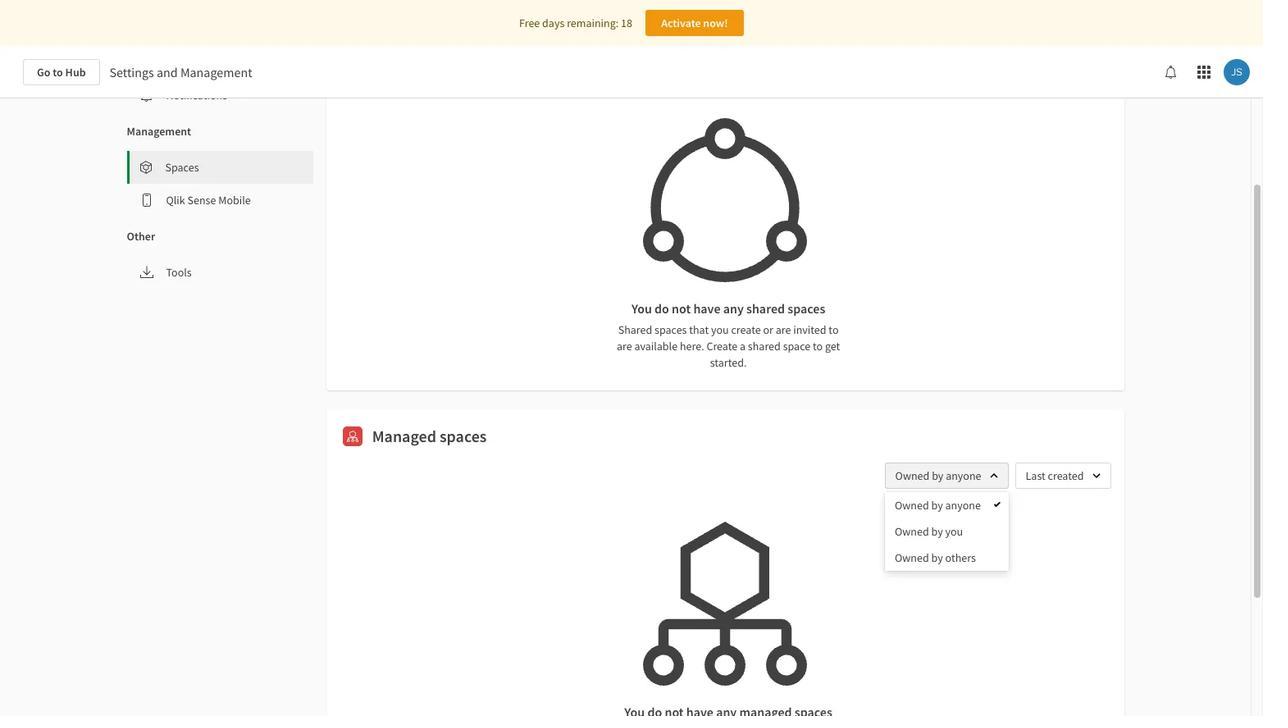 Task type: describe. For each thing, give the bounding box(es) containing it.
1 vertical spatial are
[[617, 339, 632, 354]]

hub
[[65, 65, 86, 80]]

that
[[689, 322, 709, 337]]

managed spaces
[[372, 426, 487, 446]]

by inside field
[[932, 468, 944, 483]]

activate now! link
[[645, 10, 744, 36]]

sense
[[187, 193, 216, 208]]

spaces link
[[129, 151, 313, 184]]

settings and management
[[110, 64, 252, 80]]

days
[[542, 16, 565, 30]]

notifications link
[[127, 79, 313, 112]]

and
[[157, 64, 178, 80]]

owned by others
[[895, 550, 976, 565]]

owned by anyone for list box at the bottom right of the page containing owned by anyone
[[895, 498, 981, 513]]

to inside go to hub link
[[53, 65, 63, 80]]

free days remaining: 18
[[519, 16, 632, 30]]

others
[[945, 550, 976, 565]]

0 horizontal spatial spaces
[[440, 426, 487, 446]]

anyone inside field
[[946, 468, 981, 483]]

remaining:
[[567, 16, 619, 30]]

2 horizontal spatial to
[[829, 322, 839, 337]]

create
[[731, 322, 761, 337]]

you do not have any shared spaces shared spaces that you create or are invited to are available here. create a shared space to get started.
[[617, 300, 840, 370]]

notifications
[[166, 88, 227, 103]]

3 owned from the top
[[895, 524, 929, 539]]

2 horizontal spatial spaces
[[788, 300, 825, 317]]

list box inside "managed spaces" main content
[[885, 492, 1009, 571]]

get
[[825, 339, 840, 354]]

here.
[[680, 339, 704, 354]]

0 vertical spatial shared
[[746, 300, 785, 317]]

mobile
[[218, 193, 251, 208]]

4 owned from the top
[[895, 550, 929, 565]]

space
[[783, 339, 811, 354]]

you inside you do not have any shared spaces shared spaces that you create or are invited to are available here. create a shared space to get started.
[[711, 322, 729, 337]]

managed spaces main content
[[0, 0, 1263, 716]]

available
[[634, 339, 678, 354]]

qlik sense mobile link
[[127, 184, 313, 217]]

1 vertical spatial spaces
[[655, 322, 687, 337]]

settings
[[110, 64, 154, 80]]

spaces
[[165, 160, 199, 175]]

0 vertical spatial are
[[776, 322, 791, 337]]

do
[[655, 300, 669, 317]]

2 vertical spatial to
[[813, 339, 823, 354]]

owned by anyone for the owned by anyone field
[[895, 468, 981, 483]]

owned by you
[[895, 524, 963, 539]]



Task type: locate. For each thing, give the bounding box(es) containing it.
owned by anyone inside field
[[895, 468, 981, 483]]

owned by anyone inside list box
[[895, 498, 981, 513]]

spaces up invited
[[788, 300, 825, 317]]

you
[[631, 300, 652, 317]]

create
[[707, 339, 738, 354]]

anyone
[[946, 468, 981, 483], [945, 498, 981, 513]]

anyone up owned by you
[[946, 468, 981, 483]]

or
[[763, 322, 773, 337]]

started.
[[710, 355, 747, 370]]

1 horizontal spatial are
[[776, 322, 791, 337]]

to up get
[[829, 322, 839, 337]]

go to hub link
[[23, 59, 100, 85]]

1 horizontal spatial spaces
[[655, 322, 687, 337]]

spaces right managed
[[440, 426, 487, 446]]

by
[[932, 468, 944, 483], [931, 498, 943, 513], [931, 524, 943, 539], [931, 550, 943, 565]]

you up others
[[945, 524, 963, 539]]

a
[[740, 339, 746, 354]]

have
[[693, 300, 721, 317]]

shared
[[618, 322, 652, 337]]

owned inside field
[[895, 468, 930, 483]]

you up create
[[711, 322, 729, 337]]

qlik sense mobile
[[166, 193, 251, 208]]

activate
[[661, 16, 701, 30]]

go to hub
[[37, 65, 86, 80]]

0 vertical spatial anyone
[[946, 468, 981, 483]]

to right go
[[53, 65, 63, 80]]

other
[[127, 229, 155, 244]]

list box
[[885, 492, 1009, 571]]

managed
[[372, 426, 436, 446]]

qlik
[[166, 193, 185, 208]]

to
[[53, 65, 63, 80], [829, 322, 839, 337], [813, 339, 823, 354]]

are right or at the right of the page
[[776, 322, 791, 337]]

0 horizontal spatial are
[[617, 339, 632, 354]]

1 vertical spatial shared
[[748, 339, 781, 354]]

2 owned by anyone from the top
[[895, 498, 981, 513]]

spaces up available
[[655, 322, 687, 337]]

invited
[[793, 322, 826, 337]]

0 horizontal spatial to
[[53, 65, 63, 80]]

owned by anyone
[[895, 468, 981, 483], [895, 498, 981, 513]]

shared down or at the right of the page
[[748, 339, 781, 354]]

1 vertical spatial you
[[945, 524, 963, 539]]

Owned by anyone field
[[885, 463, 1009, 489]]

management up notifications
[[180, 64, 252, 80]]

1 horizontal spatial to
[[813, 339, 823, 354]]

are down shared
[[617, 339, 632, 354]]

shared up or at the right of the page
[[746, 300, 785, 317]]

now!
[[703, 16, 728, 30]]

1 vertical spatial anyone
[[945, 498, 981, 513]]

management
[[180, 64, 252, 80], [127, 124, 191, 139]]

0 vertical spatial spaces
[[788, 300, 825, 317]]

free
[[519, 16, 540, 30]]

0 horizontal spatial you
[[711, 322, 729, 337]]

any
[[723, 300, 744, 317]]

tools link
[[127, 256, 313, 289]]

2 vertical spatial spaces
[[440, 426, 487, 446]]

1 vertical spatial owned by anyone
[[895, 498, 981, 513]]

owned
[[895, 468, 930, 483], [895, 498, 929, 513], [895, 524, 929, 539], [895, 550, 929, 565]]

18
[[621, 16, 632, 30]]

you
[[711, 322, 729, 337], [945, 524, 963, 539]]

0 vertical spatial owned by anyone
[[895, 468, 981, 483]]

anyone down the owned by anyone field
[[945, 498, 981, 513]]

to left get
[[813, 339, 823, 354]]

0 vertical spatial management
[[180, 64, 252, 80]]

0 vertical spatial you
[[711, 322, 729, 337]]

2 owned from the top
[[895, 498, 929, 513]]

1 owned by anyone from the top
[[895, 468, 981, 483]]

go
[[37, 65, 50, 80]]

1 vertical spatial management
[[127, 124, 191, 139]]

spaces
[[788, 300, 825, 317], [655, 322, 687, 337], [440, 426, 487, 446]]

activate now!
[[661, 16, 728, 30]]

management up spaces
[[127, 124, 191, 139]]

are
[[776, 322, 791, 337], [617, 339, 632, 354]]

tools
[[166, 265, 192, 280]]

1 vertical spatial to
[[829, 322, 839, 337]]

0 vertical spatial to
[[53, 65, 63, 80]]

shared
[[746, 300, 785, 317], [748, 339, 781, 354]]

not
[[672, 300, 691, 317]]

1 owned from the top
[[895, 468, 930, 483]]

1 horizontal spatial you
[[945, 524, 963, 539]]

management inside "managed spaces" main content
[[127, 124, 191, 139]]

list box containing owned by anyone
[[885, 492, 1009, 571]]



Task type: vqa. For each thing, say whether or not it's contained in the screenshot.
the top the shared
yes



